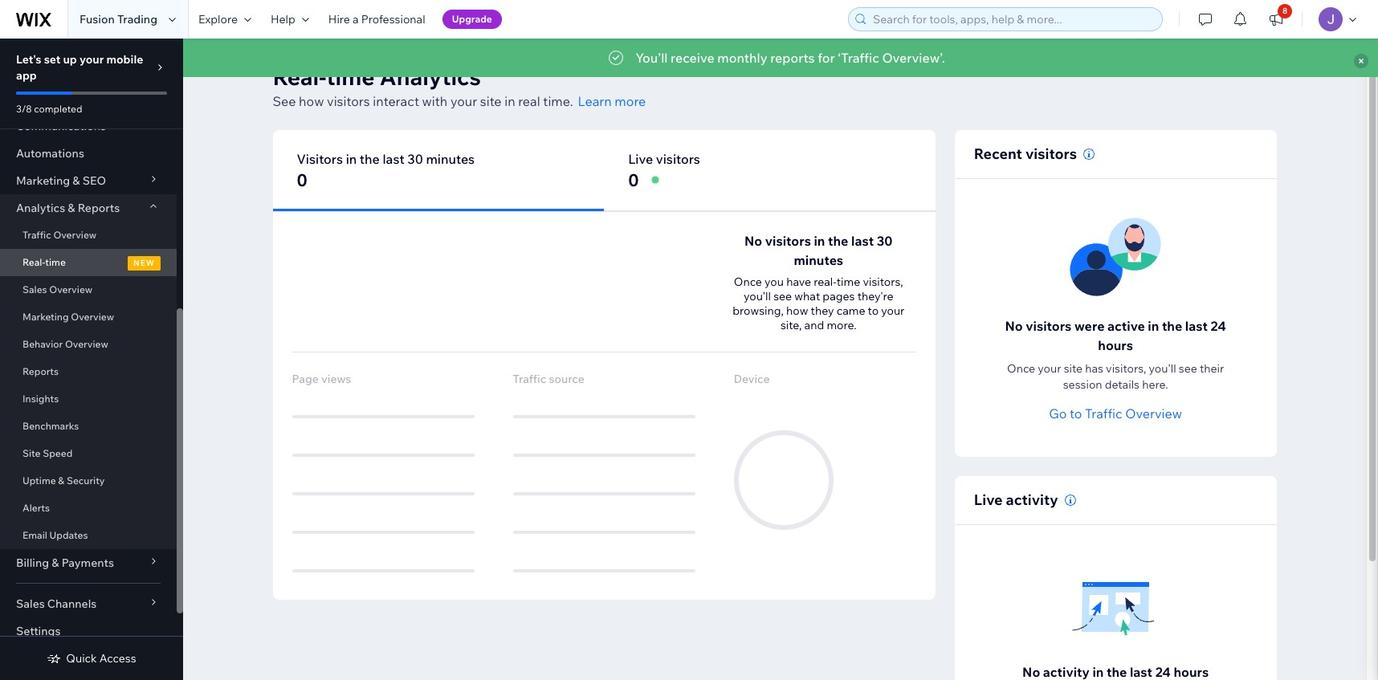 Task type: describe. For each thing, give the bounding box(es) containing it.
your inside the let's set up your mobile app
[[80, 52, 104, 67]]

browsing,
[[733, 304, 784, 318]]

0 horizontal spatial reports
[[22, 366, 59, 378]]

alerts
[[22, 502, 50, 514]]

real-time
[[22, 256, 66, 268]]

traffic overview
[[22, 229, 97, 241]]

sales for sales channels
[[16, 597, 45, 611]]

reports
[[771, 50, 815, 66]]

marketing for marketing overview
[[22, 311, 69, 323]]

reports inside popup button
[[78, 201, 120, 215]]

help
[[271, 12, 296, 27]]

overview down here.
[[1126, 406, 1183, 422]]

billing & payments button
[[0, 550, 177, 577]]

how inside the no visitors in the last 30 minutes once you have real-time visitors, you'll see what pages they're browsing, how they came to your site, and more.
[[787, 304, 809, 318]]

what
[[795, 289, 821, 304]]

more.
[[827, 318, 857, 333]]

no for in
[[745, 233, 763, 249]]

analytics & reports button
[[0, 194, 177, 222]]

set
[[44, 52, 61, 67]]

time inside the no visitors in the last 30 minutes once you have real-time visitors, you'll see what pages they're browsing, how they came to your site, and more.
[[837, 275, 861, 289]]

uptime
[[22, 475, 56, 487]]

monthly
[[718, 50, 768, 66]]

trading
[[117, 12, 158, 27]]

they're
[[858, 289, 894, 304]]

email
[[22, 530, 47, 542]]

in inside visitors in the last 30 minutes 0
[[346, 151, 357, 167]]

help button
[[261, 0, 319, 39]]

sales overview
[[22, 284, 93, 296]]

automations link
[[0, 140, 177, 167]]

in inside the no visitors in the last 30 minutes once you have real-time visitors, you'll see what pages they're browsing, how they came to your site, and more.
[[814, 233, 826, 249]]

recent
[[975, 145, 1023, 163]]

the inside visitors in the last 30 minutes 0
[[360, 151, 380, 167]]

how inside real-time analytics see how visitors interact with your site in real time. learn more
[[299, 93, 324, 109]]

fusion trading
[[80, 12, 158, 27]]

marketing & seo button
[[0, 167, 177, 194]]

overview for traffic overview
[[53, 229, 97, 241]]

payments
[[62, 556, 114, 570]]

here.
[[1143, 378, 1169, 392]]

insights link
[[0, 386, 177, 413]]

visitors in the last 30 minutes 0
[[297, 151, 475, 190]]

hire a professional link
[[319, 0, 435, 39]]

marketing & seo
[[16, 174, 106, 188]]

pages
[[823, 289, 855, 304]]

30 inside visitors in the last 30 minutes 0
[[408, 151, 423, 167]]

real-
[[814, 275, 837, 289]]

24
[[1211, 318, 1227, 334]]

page views
[[292, 372, 351, 386]]

real-time analytics see how visitors interact with your site in real time. learn more
[[273, 63, 646, 109]]

& for billing
[[52, 556, 59, 570]]

recent visitors
[[975, 145, 1078, 163]]

visitors
[[297, 151, 343, 167]]

behavior overview
[[22, 338, 108, 350]]

3/8 completed
[[16, 103, 82, 115]]

visitors for live visitors
[[656, 151, 701, 167]]

8 button
[[1259, 0, 1294, 39]]

you
[[765, 275, 784, 289]]

live visitors
[[628, 151, 701, 167]]

billing
[[16, 556, 49, 570]]

your inside the no visitors in the last 30 minutes once you have real-time visitors, you'll see what pages they're browsing, how they came to your site, and more.
[[882, 304, 905, 318]]

you'll inside the no visitors in the last 30 minutes once you have real-time visitors, you'll see what pages they're browsing, how they came to your site, and more.
[[744, 289, 771, 304]]

marketing overview link
[[0, 304, 177, 331]]

live for live activity
[[975, 491, 1003, 509]]

once inside no visitors were active in the last 24 hours once your site has visitors, you'll see their session details here.
[[1008, 362, 1036, 376]]

analytics inside real-time analytics see how visitors interact with your site in real time. learn more
[[380, 63, 481, 91]]

in inside no visitors were active in the last 24 hours once your site has visitors, you'll see their session details here.
[[1148, 318, 1160, 334]]

have
[[787, 275, 812, 289]]

source
[[549, 372, 585, 386]]

hours
[[1099, 337, 1134, 354]]

sales channels
[[16, 597, 97, 611]]

sidebar element
[[0, 0, 183, 681]]

live activity
[[975, 491, 1059, 509]]

receive
[[671, 50, 715, 66]]

learn more link
[[578, 92, 646, 111]]

analytics & reports
[[16, 201, 120, 215]]

page
[[292, 372, 319, 386]]

hire
[[329, 12, 350, 27]]

go to traffic overview link
[[1050, 404, 1183, 423]]

communications button
[[0, 112, 177, 140]]

fusion
[[80, 12, 115, 27]]

overview for behavior overview
[[65, 338, 108, 350]]

site speed link
[[0, 440, 177, 468]]

site
[[22, 448, 41, 460]]

analytics inside popup button
[[16, 201, 65, 215]]

traffic overview link
[[0, 222, 177, 249]]

device
[[734, 372, 770, 386]]

interact
[[373, 93, 419, 109]]

access
[[99, 652, 136, 666]]

visitors, inside the no visitors in the last 30 minutes once you have real-time visitors, you'll see what pages they're browsing, how they came to your site, and more.
[[863, 275, 904, 289]]

has
[[1086, 362, 1104, 376]]

channels
[[47, 597, 97, 611]]

behavior
[[22, 338, 63, 350]]

seo
[[83, 174, 106, 188]]

visitors inside real-time analytics see how visitors interact with your site in real time. learn more
[[327, 93, 370, 109]]

traffic for traffic overview
[[22, 229, 51, 241]]

quick access
[[66, 652, 136, 666]]

benchmarks
[[22, 420, 79, 432]]

sales channels button
[[0, 591, 177, 618]]

go
[[1050, 406, 1067, 422]]

& for analytics
[[68, 201, 75, 215]]

reports link
[[0, 358, 177, 386]]

no visitors in the last 30 minutes once you have real-time visitors, you'll see what pages they're browsing, how they came to your site, and more.
[[733, 233, 905, 333]]

tab list containing 0
[[273, 130, 936, 211]]

quick access button
[[47, 652, 136, 666]]

email updates link
[[0, 522, 177, 550]]

0 inside visitors in the last 30 minutes 0
[[297, 170, 308, 190]]

you'll receive monthly reports for 'traffic overview'. alert
[[183, 39, 1379, 77]]



Task type: locate. For each thing, give the bounding box(es) containing it.
in
[[505, 93, 516, 109], [346, 151, 357, 167], [814, 233, 826, 249], [1148, 318, 1160, 334]]

visitors,
[[863, 275, 904, 289], [1107, 362, 1147, 376]]

real- for real-time analytics see how visitors interact with your site in real time. learn more
[[273, 63, 326, 91]]

no visitors were active in the last 24 hours once your site has visitors, you'll see their session details here.
[[1006, 318, 1227, 392]]

0 vertical spatial visitors,
[[863, 275, 904, 289]]

1 horizontal spatial analytics
[[380, 63, 481, 91]]

a
[[353, 12, 359, 27]]

how
[[299, 93, 324, 109], [787, 304, 809, 318]]

traffic down 'details'
[[1086, 406, 1123, 422]]

1 vertical spatial to
[[1070, 406, 1083, 422]]

& right uptime
[[58, 475, 64, 487]]

live down more on the left of page
[[628, 151, 653, 167]]

the up 'real-'
[[828, 233, 849, 249]]

visitors, up came
[[863, 275, 904, 289]]

1 horizontal spatial see
[[1179, 362, 1198, 376]]

2 horizontal spatial last
[[1186, 318, 1208, 334]]

&
[[73, 174, 80, 188], [68, 201, 75, 215], [58, 475, 64, 487], [52, 556, 59, 570]]

mobile
[[106, 52, 143, 67]]

and
[[805, 318, 825, 333]]

1 vertical spatial no
[[1006, 318, 1023, 334]]

1 horizontal spatial time
[[326, 63, 375, 91]]

last down 'interact'
[[383, 151, 405, 167]]

traffic inside traffic overview link
[[22, 229, 51, 241]]

sales overview link
[[0, 276, 177, 304]]

app
[[16, 68, 37, 83]]

were
[[1075, 318, 1105, 334]]

in right "active"
[[1148, 318, 1160, 334]]

0 horizontal spatial no
[[745, 233, 763, 249]]

1 vertical spatial see
[[1179, 362, 1198, 376]]

see left the their
[[1179, 362, 1198, 376]]

time inside sidebar element
[[45, 256, 66, 268]]

real- for real-time
[[22, 256, 45, 268]]

last left 24
[[1186, 318, 1208, 334]]

your right up
[[80, 52, 104, 67]]

0 horizontal spatial see
[[774, 289, 792, 304]]

30 down 'interact'
[[408, 151, 423, 167]]

1 vertical spatial the
[[828, 233, 849, 249]]

analytics up with
[[380, 63, 481, 91]]

the right visitors on the left top of page
[[360, 151, 380, 167]]

'traffic
[[838, 50, 880, 66]]

1 vertical spatial marketing
[[22, 311, 69, 323]]

no up browsing, on the top right
[[745, 233, 763, 249]]

0 horizontal spatial to
[[868, 304, 879, 318]]

sales down real-time
[[22, 284, 47, 296]]

0 horizontal spatial analytics
[[16, 201, 65, 215]]

1 vertical spatial how
[[787, 304, 809, 318]]

traffic left source on the bottom of the page
[[513, 372, 547, 386]]

automations
[[16, 146, 84, 161]]

0 vertical spatial live
[[628, 151, 653, 167]]

marketing for marketing & seo
[[16, 174, 70, 188]]

time up 'interact'
[[326, 63, 375, 91]]

1 vertical spatial traffic
[[513, 372, 547, 386]]

1 horizontal spatial live
[[975, 491, 1003, 509]]

1 vertical spatial visitors,
[[1107, 362, 1147, 376]]

explore
[[198, 12, 238, 27]]

live left activity
[[975, 491, 1003, 509]]

last inside visitors in the last 30 minutes 0
[[383, 151, 405, 167]]

minutes up 'real-'
[[794, 252, 844, 268]]

last up the they're
[[852, 233, 874, 249]]

0 horizontal spatial real-
[[22, 256, 45, 268]]

30 inside the no visitors in the last 30 minutes once you have real-time visitors, you'll see what pages they're browsing, how they came to your site, and more.
[[877, 233, 893, 249]]

0 horizontal spatial site
[[480, 93, 502, 109]]

time for real-time
[[45, 256, 66, 268]]

0 vertical spatial to
[[868, 304, 879, 318]]

real- inside real-time analytics see how visitors interact with your site in real time. learn more
[[273, 63, 326, 91]]

how right see
[[299, 93, 324, 109]]

see inside no visitors were active in the last 24 hours once your site has visitors, you'll see their session details here.
[[1179, 362, 1198, 376]]

once left has
[[1008, 362, 1036, 376]]

last inside the no visitors in the last 30 minutes once you have real-time visitors, you'll see what pages they're browsing, how they came to your site, and more.
[[852, 233, 874, 249]]

1 horizontal spatial 30
[[877, 233, 893, 249]]

overview
[[53, 229, 97, 241], [49, 284, 93, 296], [71, 311, 114, 323], [65, 338, 108, 350], [1126, 406, 1183, 422]]

active
[[1108, 318, 1146, 334]]

0 horizontal spatial 30
[[408, 151, 423, 167]]

1 horizontal spatial once
[[1008, 362, 1036, 376]]

1 horizontal spatial site
[[1064, 362, 1083, 376]]

1 vertical spatial live
[[975, 491, 1003, 509]]

1 vertical spatial last
[[852, 233, 874, 249]]

time
[[326, 63, 375, 91], [45, 256, 66, 268], [837, 275, 861, 289]]

0 horizontal spatial minutes
[[426, 151, 475, 167]]

1 horizontal spatial traffic
[[513, 372, 547, 386]]

new
[[133, 258, 155, 268]]

learn
[[578, 93, 612, 109]]

& down marketing & seo
[[68, 201, 75, 215]]

go to traffic overview
[[1050, 406, 1183, 422]]

in up 'real-'
[[814, 233, 826, 249]]

once
[[734, 275, 762, 289], [1008, 362, 1036, 376]]

time up sales overview
[[45, 256, 66, 268]]

0 horizontal spatial once
[[734, 275, 762, 289]]

the inside the no visitors in the last 30 minutes once you have real-time visitors, you'll see what pages they're browsing, how they came to your site, and more.
[[828, 233, 849, 249]]

their
[[1200, 362, 1225, 376]]

marketing inside dropdown button
[[16, 174, 70, 188]]

no left were
[[1006, 318, 1023, 334]]

1 vertical spatial once
[[1008, 362, 1036, 376]]

your inside no visitors were active in the last 24 hours once your site has visitors, you'll see their session details here.
[[1038, 362, 1062, 376]]

site,
[[781, 318, 802, 333]]

& for uptime
[[58, 475, 64, 487]]

minutes inside the no visitors in the last 30 minutes once you have real-time visitors, you'll see what pages they're browsing, how they came to your site, and more.
[[794, 252, 844, 268]]

updates
[[49, 530, 88, 542]]

1 vertical spatial real-
[[22, 256, 45, 268]]

they
[[811, 304, 834, 318]]

1 horizontal spatial reports
[[78, 201, 120, 215]]

0 vertical spatial how
[[299, 93, 324, 109]]

time.
[[543, 93, 573, 109]]

& inside popup button
[[68, 201, 75, 215]]

0 vertical spatial you'll
[[744, 289, 771, 304]]

your right came
[[882, 304, 905, 318]]

overview down analytics & reports
[[53, 229, 97, 241]]

see left what
[[774, 289, 792, 304]]

1 vertical spatial sales
[[16, 597, 45, 611]]

0 horizontal spatial last
[[383, 151, 405, 167]]

you'll
[[744, 289, 771, 304], [1149, 362, 1177, 376]]

1 vertical spatial analytics
[[16, 201, 65, 215]]

1 horizontal spatial no
[[1006, 318, 1023, 334]]

0 vertical spatial real-
[[273, 63, 326, 91]]

how left they
[[787, 304, 809, 318]]

0 horizontal spatial traffic
[[22, 229, 51, 241]]

you'll up here.
[[1149, 362, 1177, 376]]

minutes down with
[[426, 151, 475, 167]]

professional
[[361, 12, 426, 27]]

overview'.
[[883, 50, 946, 66]]

overview for marketing overview
[[71, 311, 114, 323]]

overview for sales overview
[[49, 284, 93, 296]]

your inside real-time analytics see how visitors interact with your site in real time. learn more
[[451, 93, 477, 109]]

1 horizontal spatial you'll
[[1149, 362, 1177, 376]]

& right billing
[[52, 556, 59, 570]]

no inside the no visitors in the last 30 minutes once you have real-time visitors, you'll see what pages they're browsing, how they came to your site, and more.
[[745, 233, 763, 249]]

& inside dropdown button
[[73, 174, 80, 188]]

your
[[80, 52, 104, 67], [451, 93, 477, 109], [882, 304, 905, 318], [1038, 362, 1062, 376]]

0 vertical spatial analytics
[[380, 63, 481, 91]]

& inside popup button
[[52, 556, 59, 570]]

see inside the no visitors in the last 30 minutes once you have real-time visitors, you'll see what pages they're browsing, how they came to your site, and more.
[[774, 289, 792, 304]]

with
[[422, 93, 448, 109]]

overview up marketing overview
[[49, 284, 93, 296]]

0 horizontal spatial the
[[360, 151, 380, 167]]

0 horizontal spatial you'll
[[744, 289, 771, 304]]

1 vertical spatial 30
[[877, 233, 893, 249]]

analytics up traffic overview
[[16, 201, 65, 215]]

email updates
[[22, 530, 88, 542]]

1 vertical spatial reports
[[22, 366, 59, 378]]

30 up the they're
[[877, 233, 893, 249]]

0 horizontal spatial visitors,
[[863, 275, 904, 289]]

1 horizontal spatial last
[[852, 233, 874, 249]]

site left real
[[480, 93, 502, 109]]

once left you
[[734, 275, 762, 289]]

hire a professional
[[329, 12, 426, 27]]

0 vertical spatial reports
[[78, 201, 120, 215]]

sales up settings
[[16, 597, 45, 611]]

real- inside sidebar element
[[22, 256, 45, 268]]

time up came
[[837, 275, 861, 289]]

traffic for traffic source
[[513, 372, 547, 386]]

to right go
[[1070, 406, 1083, 422]]

live
[[628, 151, 653, 167], [975, 491, 1003, 509]]

1 vertical spatial minutes
[[794, 252, 844, 268]]

0 vertical spatial sales
[[22, 284, 47, 296]]

0 vertical spatial time
[[326, 63, 375, 91]]

visitors for no visitors were active in the last 24 hours once your site has visitors, you'll see their session details here.
[[1026, 318, 1072, 334]]

tab list
[[273, 130, 936, 211]]

0 horizontal spatial 0
[[297, 170, 308, 190]]

0 down visitors on the left top of page
[[297, 170, 308, 190]]

1 horizontal spatial the
[[828, 233, 849, 249]]

minutes
[[426, 151, 475, 167], [794, 252, 844, 268]]

you'll left have
[[744, 289, 771, 304]]

visitors inside the no visitors in the last 30 minutes once you have real-time visitors, you'll see what pages they're browsing, how they came to your site, and more.
[[766, 233, 811, 249]]

your right with
[[451, 93, 477, 109]]

0 down live visitors
[[628, 170, 639, 190]]

overview inside "link"
[[65, 338, 108, 350]]

you'll inside no visitors were active in the last 24 hours once your site has visitors, you'll see their session details here.
[[1149, 362, 1177, 376]]

the
[[360, 151, 380, 167], [828, 233, 849, 249], [1163, 318, 1183, 334]]

activity
[[1006, 491, 1059, 509]]

1 vertical spatial you'll
[[1149, 362, 1177, 376]]

communications
[[16, 119, 106, 133]]

marketing overview
[[22, 311, 114, 323]]

1 vertical spatial site
[[1064, 362, 1083, 376]]

2 vertical spatial last
[[1186, 318, 1208, 334]]

traffic source
[[513, 372, 585, 386]]

3/8
[[16, 103, 32, 115]]

site inside no visitors were active in the last 24 hours once your site has visitors, you'll see their session details here.
[[1064, 362, 1083, 376]]

site up session
[[1064, 362, 1083, 376]]

overview down the sales overview link
[[71, 311, 114, 323]]

0 vertical spatial site
[[480, 93, 502, 109]]

billing & payments
[[16, 556, 114, 570]]

2 horizontal spatial time
[[837, 275, 861, 289]]

marketing down automations
[[16, 174, 70, 188]]

0 vertical spatial marketing
[[16, 174, 70, 188]]

1 horizontal spatial real-
[[273, 63, 326, 91]]

reports down seo
[[78, 201, 120, 215]]

1 0 from the left
[[297, 170, 308, 190]]

settings
[[16, 624, 61, 639]]

0 horizontal spatial how
[[299, 93, 324, 109]]

the inside no visitors were active in the last 24 hours once your site has visitors, you'll see their session details here.
[[1163, 318, 1183, 334]]

to inside the no visitors in the last 30 minutes once you have real-time visitors, you'll see what pages they're browsing, how they came to your site, and more.
[[868, 304, 879, 318]]

site
[[480, 93, 502, 109], [1064, 362, 1083, 376]]

in inside real-time analytics see how visitors interact with your site in real time. learn more
[[505, 93, 516, 109]]

0 vertical spatial once
[[734, 275, 762, 289]]

the right "active"
[[1163, 318, 1183, 334]]

no for were
[[1006, 318, 1023, 334]]

1 horizontal spatial how
[[787, 304, 809, 318]]

0 vertical spatial traffic
[[22, 229, 51, 241]]

0 horizontal spatial live
[[628, 151, 653, 167]]

0 vertical spatial last
[[383, 151, 405, 167]]

up
[[63, 52, 77, 67]]

sales for sales overview
[[22, 284, 47, 296]]

1 horizontal spatial visitors,
[[1107, 362, 1147, 376]]

completed
[[34, 103, 82, 115]]

marketing up behavior
[[22, 311, 69, 323]]

1 horizontal spatial to
[[1070, 406, 1083, 422]]

0 horizontal spatial time
[[45, 256, 66, 268]]

your left has
[[1038, 362, 1062, 376]]

uptime & security
[[22, 475, 105, 487]]

benchmarks link
[[0, 413, 177, 440]]

0 vertical spatial no
[[745, 233, 763, 249]]

& left seo
[[73, 174, 80, 188]]

reports up insights
[[22, 366, 59, 378]]

time for real-time analytics see how visitors interact with your site in real time. learn more
[[326, 63, 375, 91]]

traffic up real-time
[[22, 229, 51, 241]]

last inside no visitors were active in the last 24 hours once your site has visitors, you'll see their session details here.
[[1186, 318, 1208, 334]]

visitors for no visitors in the last 30 minutes once you have real-time visitors, you'll see what pages they're browsing, how they came to your site, and more.
[[766, 233, 811, 249]]

0 vertical spatial minutes
[[426, 151, 475, 167]]

let's set up your mobile app
[[16, 52, 143, 83]]

0 vertical spatial see
[[774, 289, 792, 304]]

for
[[818, 50, 835, 66]]

real-
[[273, 63, 326, 91], [22, 256, 45, 268]]

0 vertical spatial 30
[[408, 151, 423, 167]]

security
[[67, 475, 105, 487]]

analytics
[[380, 63, 481, 91], [16, 201, 65, 215]]

in right visitors on the left top of page
[[346, 151, 357, 167]]

0 vertical spatial the
[[360, 151, 380, 167]]

speed
[[43, 448, 73, 460]]

behavior overview link
[[0, 331, 177, 358]]

time inside real-time analytics see how visitors interact with your site in real time. learn more
[[326, 63, 375, 91]]

2 0 from the left
[[628, 170, 639, 190]]

2 horizontal spatial the
[[1163, 318, 1183, 334]]

1 horizontal spatial minutes
[[794, 252, 844, 268]]

minutes inside visitors in the last 30 minutes 0
[[426, 151, 475, 167]]

2 vertical spatial time
[[837, 275, 861, 289]]

in left real
[[505, 93, 516, 109]]

real- up sales overview
[[22, 256, 45, 268]]

visitors, inside no visitors were active in the last 24 hours once your site has visitors, you'll see their session details here.
[[1107, 362, 1147, 376]]

Search for tools, apps, help & more... field
[[869, 8, 1158, 31]]

site speed
[[22, 448, 73, 460]]

see
[[273, 93, 296, 109]]

let's
[[16, 52, 41, 67]]

1 horizontal spatial 0
[[628, 170, 639, 190]]

& for marketing
[[73, 174, 80, 188]]

to right came
[[868, 304, 879, 318]]

overview down marketing overview link
[[65, 338, 108, 350]]

2 vertical spatial traffic
[[1086, 406, 1123, 422]]

once inside the no visitors in the last 30 minutes once you have real-time visitors, you'll see what pages they're browsing, how they came to your site, and more.
[[734, 275, 762, 289]]

1 vertical spatial time
[[45, 256, 66, 268]]

settings link
[[0, 618, 177, 645]]

sales inside dropdown button
[[16, 597, 45, 611]]

2 horizontal spatial traffic
[[1086, 406, 1123, 422]]

visitors for recent visitors
[[1026, 145, 1078, 163]]

no inside no visitors were active in the last 24 hours once your site has visitors, you'll see their session details here.
[[1006, 318, 1023, 334]]

site inside real-time analytics see how visitors interact with your site in real time. learn more
[[480, 93, 502, 109]]

upgrade
[[452, 13, 492, 25]]

traffic inside 'go to traffic overview' link
[[1086, 406, 1123, 422]]

visitors, up 'details'
[[1107, 362, 1147, 376]]

real- up see
[[273, 63, 326, 91]]

visitors inside no visitors were active in the last 24 hours once your site has visitors, you'll see their session details here.
[[1026, 318, 1072, 334]]

came
[[837, 304, 866, 318]]

live for live visitors
[[628, 151, 653, 167]]

2 vertical spatial the
[[1163, 318, 1183, 334]]



Task type: vqa. For each thing, say whether or not it's contained in the screenshot.
from
no



